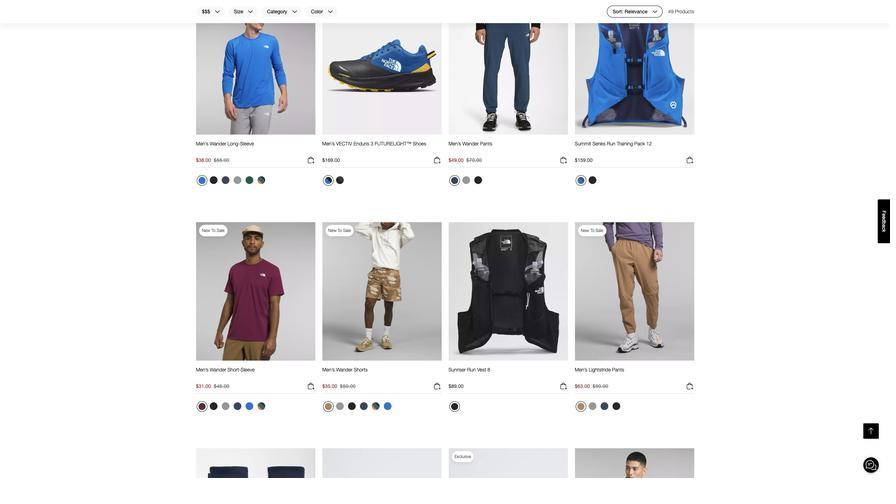 Task type: describe. For each thing, give the bounding box(es) containing it.
men's lightstride pants
[[575, 367, 624, 373]]

$$$ button
[[196, 6, 225, 18]]

c
[[882, 227, 887, 230]]

men's vectiv enduris 3 futurelight™ shoes button
[[322, 141, 426, 154]]

exclusive for 'men's vectiv enduris 3 futurelight™ shoes' image
[[328, 2, 345, 7]]

run inside button
[[607, 141, 616, 147]]

TNF Black/Optic Blue radio
[[323, 176, 334, 186]]

49
[[668, 8, 674, 14]]

tnf black image for $50.00
[[348, 403, 356, 411]]

run inside 'button'
[[467, 367, 476, 373]]

$45.00
[[214, 384, 229, 390]]

futurelight™
[[375, 141, 412, 147]]

men's summit series vectiv pro 2 shoes image
[[322, 448, 442, 479]]

sale for short-
[[217, 228, 225, 233]]

wander for shorts
[[336, 367, 353, 373]]

tnf black/tnf black image
[[589, 177, 596, 184]]

almond butter image
[[577, 404, 584, 411]]

products
[[675, 8, 694, 14]]

men's for men's wander shorts
[[322, 367, 335, 373]]

men's wander shorts image
[[322, 222, 442, 362]]

1 summit navy camo texture print radio from the left
[[256, 401, 267, 412]]

$choose color$ option group for men's wander pants
[[449, 175, 484, 189]]

Almond Butter Abstract Geology Print radio
[[323, 402, 334, 412]]

new to sale for short-
[[202, 228, 225, 233]]

long-
[[228, 141, 240, 147]]

size button
[[228, 6, 258, 18]]

sleeve for short-
[[241, 367, 255, 373]]

men's for men's wander short-sleeve
[[196, 367, 208, 373]]

0 horizontal spatial optic blue radio
[[197, 176, 207, 186]]

2 summit navy camo texture print radio from the left
[[370, 401, 381, 412]]

$70.00
[[467, 157, 482, 163]]

lightstride
[[589, 367, 611, 373]]

summit series run training pack 12
[[575, 141, 652, 147]]

men's vectiv enduris 3 futurelight™ shoes image
[[322, 0, 442, 135]]

2 e from the top
[[882, 216, 887, 219]]

0 horizontal spatial optic blue image
[[198, 177, 205, 184]]

$50.00
[[340, 384, 356, 390]]

shady blue image for shady blue radio on the left of meld grey icon
[[451, 177, 458, 184]]

Online Ceramics Forest Fern radio
[[244, 175, 255, 186]]

$159.00
[[575, 157, 593, 163]]

49 products
[[668, 8, 694, 14]]

new to sale for shorts
[[328, 228, 351, 233]]

wander for pants
[[462, 141, 479, 147]]

meld grey image for $90.00
[[589, 403, 596, 411]]

pack
[[635, 141, 645, 147]]

1 e from the top
[[882, 214, 887, 216]]

sleeve for long-
[[240, 141, 254, 147]]

shady blue image for shady blue radio right of meld grey heather option
[[234, 403, 241, 411]]

shady blue image
[[360, 403, 368, 411]]

shorts
[[354, 367, 368, 373]]

sort: relevance button
[[607, 6, 663, 18]]

men's vectiv enduris 3 futurelight™ shoes
[[322, 141, 426, 147]]

men's wander pants
[[449, 141, 492, 147]]

to for pants
[[590, 228, 595, 233]]

new to sale for pants
[[581, 228, 604, 233]]

meld grey image
[[462, 177, 470, 184]]

shady blue image for shady blue radio under $90.00
[[601, 403, 608, 411]]

f
[[882, 211, 887, 214]]

sunriser
[[449, 367, 466, 373]]

tnf black radio right meld grey icon
[[473, 175, 484, 186]]

2 tnf black radio from the left
[[611, 401, 622, 412]]

k
[[882, 230, 887, 232]]

tnf black image for $55.00
[[210, 177, 217, 184]]

$choose color$ option group for men's vectiv enduris 3 futurelight™ shoes
[[322, 175, 346, 189]]

$choose color$ option group for men's lightstride pants
[[575, 401, 623, 415]]

tnf black image for $70.00
[[474, 177, 482, 184]]

shady blue radio down $90.00
[[599, 401, 610, 412]]

a
[[882, 225, 887, 227]]

TNF Black/TNF White radio
[[449, 402, 460, 412]]

shoes
[[413, 141, 426, 147]]

men's wander short-sleeve image
[[196, 222, 315, 362]]

tnf black/tnf white image
[[451, 404, 458, 411]]

summit series run training pack 12 button
[[575, 141, 652, 154]]

$90.00
[[593, 384, 608, 390]]

boysenberry image
[[198, 404, 205, 411]]

relevance
[[625, 8, 648, 14]]

tnf black image for $45.00
[[210, 403, 217, 411]]

back to top image
[[867, 427, 876, 436]]

$159.00 button
[[575, 156, 694, 168]]

f e e d b a c k
[[882, 211, 887, 232]]

1 tnf black radio from the left
[[346, 401, 357, 412]]

$choose color$ option group for men's wander short-sleeve
[[196, 401, 268, 415]]

Boysenberry radio
[[197, 402, 207, 412]]

$choose color$ option group for men's wander shorts
[[322, 401, 394, 415]]

horizon hat image
[[449, 448, 568, 479]]

summit navy camo texture print image
[[257, 403, 265, 411]]

2 horizontal spatial optic blue radio
[[382, 401, 393, 412]]

sale for shorts
[[343, 228, 351, 233]]

men's for men's vectiv enduris 3 futurelight™ shoes
[[322, 141, 335, 147]]

training
[[617, 141, 633, 147]]

sunriser run vest 8
[[449, 367, 490, 373]]

meld grey radio for $50.00
[[334, 401, 345, 412]]

tnf black/optic blue image
[[325, 177, 332, 184]]

exclusive for 'horizon hat' image
[[455, 455, 471, 460]]

men's winter warm pro jacket image
[[575, 448, 694, 479]]

color button
[[305, 6, 338, 18]]

meld grey radio for $70.00
[[461, 175, 472, 186]]

men's lightstride pants button
[[575, 367, 624, 380]]

$49.00
[[449, 157, 464, 163]]

color
[[311, 8, 323, 14]]

2 horizontal spatial tnf black image
[[613, 403, 620, 411]]

vest
[[477, 367, 486, 373]]



Task type: vqa. For each thing, say whether or not it's contained in the screenshot.
leftmost Optic Blue image
yes



Task type: locate. For each thing, give the bounding box(es) containing it.
1 horizontal spatial run
[[607, 141, 616, 147]]

$63.00
[[575, 384, 590, 390]]

1 vertical spatial run
[[467, 367, 476, 373]]

e
[[882, 214, 887, 216], [882, 216, 887, 219]]

pants inside button
[[612, 367, 624, 373]]

shady blue image
[[451, 177, 458, 184], [234, 403, 241, 411], [601, 403, 608, 411]]

1 horizontal spatial optic blue radio
[[244, 401, 255, 412]]

summit
[[575, 141, 591, 147]]

meld grey heather image right "shady blue heather" option
[[234, 177, 241, 184]]

men's wander shorts
[[322, 367, 368, 373]]

new to sale
[[202, 2, 225, 7], [202, 228, 225, 233], [328, 228, 351, 233], [581, 228, 604, 233]]

meld grey image right almond butter icon
[[589, 403, 596, 411]]

2 horizontal spatial shady blue image
[[601, 403, 608, 411]]

e up d
[[882, 214, 887, 216]]

pants right lightstride
[[612, 367, 624, 373]]

0 horizontal spatial tnf black radio
[[346, 401, 357, 412]]

$31.00
[[196, 384, 211, 390]]

1 horizontal spatial summit navy camo texture print image
[[372, 403, 380, 411]]

pants inside button
[[480, 141, 492, 147]]

shady blue image right meld grey heather option
[[234, 403, 241, 411]]

tnf black radio for men's wander shorts
[[208, 401, 219, 412]]

men's wander long-sleeve
[[196, 141, 254, 147]]

men's for men's wander pants
[[449, 141, 461, 147]]

0 horizontal spatial shady blue image
[[234, 403, 241, 411]]

shady blue image left meld grey icon
[[451, 177, 458, 184]]

wander left the shorts
[[336, 367, 353, 373]]

Meld Grey Heather radio
[[232, 175, 243, 186]]

summit navy camo texture print image right shady blue image
[[372, 403, 380, 411]]

Shady Blue Heather radio
[[220, 175, 231, 186]]

men's
[[196, 141, 208, 147], [322, 141, 335, 147], [449, 141, 461, 147], [196, 367, 208, 373], [322, 367, 335, 373], [575, 367, 587, 373]]

$169.00 button
[[322, 156, 442, 168]]

2 tnf black image from the top
[[210, 403, 217, 411]]

Asphalt Grey/TNF Black radio
[[334, 175, 345, 186]]

$choose color$ option group for men's wander long-sleeve
[[196, 175, 268, 189]]

summit navy camo texture print image for summit navy camo texture print option
[[257, 177, 265, 184]]

Meld Grey radio
[[461, 175, 472, 186], [334, 401, 345, 412], [587, 401, 598, 412]]

Meld Grey Heather radio
[[220, 401, 231, 412]]

meld grey heather image down $45.00
[[222, 403, 229, 411]]

2 horizontal spatial meld grey radio
[[587, 401, 598, 412]]

new for men's wander long-sleeve
[[202, 2, 210, 7]]

1 vertical spatial pants
[[612, 367, 624, 373]]

1 horizontal spatial meld grey radio
[[461, 175, 472, 186]]

TNF Black/TNF Black radio
[[587, 175, 598, 186]]

meld grey heather image for meld grey heather option
[[222, 403, 229, 411]]

Almond Butter radio
[[576, 402, 586, 412]]

meld grey radio right almond butter icon
[[587, 401, 598, 412]]

Optic Blue radio
[[197, 176, 207, 186], [244, 401, 255, 412], [382, 401, 393, 412]]

optic blue image left summit navy camo texture print icon
[[245, 403, 253, 411]]

optic blue image
[[384, 403, 391, 411]]

0 horizontal spatial summit navy camo texture print image
[[257, 177, 265, 184]]

wander for long-
[[210, 141, 226, 147]]

0 vertical spatial sleeve
[[240, 141, 254, 147]]

12
[[647, 141, 652, 147]]

$169.00
[[322, 157, 340, 163]]

optic blue radio left summit navy camo texture print icon
[[244, 401, 255, 412]]

0 vertical spatial summit navy camo texture print image
[[257, 177, 265, 184]]

men's up $35.00
[[322, 367, 335, 373]]

men's wander long-sleeve image
[[196, 0, 315, 135]]

tnf black radio right boysenberry icon in the bottom of the page
[[208, 401, 219, 412]]

summit navy camo texture print image
[[257, 177, 265, 184], [372, 403, 380, 411]]

optic blue image down $38.00
[[198, 177, 205, 184]]

to
[[211, 2, 216, 7], [211, 228, 216, 233], [338, 228, 342, 233], [590, 228, 595, 233]]

1 horizontal spatial optic blue image
[[245, 403, 253, 411]]

men's inside button
[[322, 367, 335, 373]]

to for short-
[[211, 228, 216, 233]]

1 meld grey image from the left
[[336, 403, 344, 411]]

wander for short-
[[210, 367, 226, 373]]

men's up $38.00
[[196, 141, 208, 147]]

summit navy camo texture print image for 1st summit navy camo texture print radio from right
[[372, 403, 380, 411]]

1 horizontal spatial pants
[[612, 367, 624, 373]]

new
[[202, 2, 210, 7], [202, 228, 210, 233], [328, 228, 337, 233], [581, 228, 589, 233]]

new to sale for long-
[[202, 2, 225, 7]]

$55.00
[[214, 157, 229, 163]]

$$$
[[202, 8, 210, 14]]

men's up "$49.00"
[[449, 141, 461, 147]]

meld grey heather image inside option
[[222, 403, 229, 411]]

$89.00 button
[[449, 383, 568, 394]]

men's lightstride pants image
[[575, 222, 694, 362]]

men's wander short-sleeve
[[196, 367, 255, 373]]

sleeve
[[240, 141, 254, 147], [241, 367, 255, 373]]

short-
[[228, 367, 241, 373]]

summit navy camo texture print image inside option
[[257, 177, 265, 184]]

1 vertical spatial exclusive
[[455, 455, 471, 460]]

0 horizontal spatial meld grey image
[[336, 403, 344, 411]]

pants up $70.00
[[480, 141, 492, 147]]

0 vertical spatial optic blue image
[[198, 177, 205, 184]]

men's up $63.00
[[575, 367, 587, 373]]

1 vertical spatial meld grey heather image
[[222, 403, 229, 411]]

1 horizontal spatial summit navy camo texture print radio
[[370, 401, 381, 412]]

men's wander short-sleeve button
[[196, 367, 255, 380]]

shady blue radio left meld grey icon
[[449, 176, 460, 186]]

3
[[371, 141, 373, 147]]

tnf black image left "shady blue heather" option
[[210, 177, 217, 184]]

0 vertical spatial tnf black image
[[210, 177, 217, 184]]

1 horizontal spatial tnf black radio
[[611, 401, 622, 412]]

meld grey heather image inside radio
[[234, 177, 241, 184]]

men's for men's wander long-sleeve
[[196, 141, 208, 147]]

0 horizontal spatial tnf black image
[[348, 403, 356, 411]]

Summit Navy Camo Texture Print radio
[[256, 401, 267, 412], [370, 401, 381, 412]]

men's wander shorts button
[[322, 367, 368, 380]]

men's up $31.00
[[196, 367, 208, 373]]

TNF Black radio
[[208, 175, 219, 186], [473, 175, 484, 186], [208, 401, 219, 412]]

pants for men's wander pants
[[480, 141, 492, 147]]

to for shorts
[[338, 228, 342, 233]]

tnf black radio for men's vectiv enduris 3 futurelight™ shoes
[[208, 175, 219, 186]]

1 horizontal spatial meld grey heather image
[[234, 177, 241, 184]]

meld grey image
[[336, 403, 344, 411], [589, 403, 596, 411]]

men's wander long-sleeve button
[[196, 141, 254, 154]]

meld grey heather image for meld grey heather radio
[[234, 177, 241, 184]]

new for men's wander shorts
[[328, 228, 337, 233]]

shady blue radio right meld grey heather option
[[232, 401, 243, 412]]

0 horizontal spatial meld grey heather image
[[222, 403, 229, 411]]

series
[[593, 141, 606, 147]]

men's wander pants button
[[449, 141, 492, 154]]

1 tnf black image from the top
[[210, 177, 217, 184]]

meld grey radio for $90.00
[[587, 401, 598, 412]]

category
[[267, 8, 287, 14]]

wander left short- on the left bottom
[[210, 367, 226, 373]]

optic blue radio down $38.00
[[197, 176, 207, 186]]

0 horizontal spatial run
[[467, 367, 476, 373]]

vectiv
[[336, 141, 352, 147]]

Shady Blue radio
[[449, 176, 460, 186], [232, 401, 243, 412], [358, 401, 369, 412], [599, 401, 610, 412]]

meld grey image right almond butter abstract geology print option
[[336, 403, 344, 411]]

pants
[[480, 141, 492, 147], [612, 367, 624, 373]]

0 vertical spatial exclusive
[[328, 2, 345, 7]]

new for men's wander short-sleeve
[[202, 228, 210, 233]]

sale for pants
[[596, 228, 604, 233]]

sort:
[[613, 8, 623, 14]]

wander up $70.00
[[462, 141, 479, 147]]

8
[[488, 367, 490, 373]]

d
[[882, 219, 887, 222]]

category button
[[261, 6, 302, 18]]

sale
[[217, 2, 225, 7], [217, 228, 225, 233], [343, 228, 351, 233], [596, 228, 604, 233]]

0 horizontal spatial pants
[[480, 141, 492, 147]]

1 horizontal spatial tnf black image
[[474, 177, 482, 184]]

tnf black radio left "shady blue heather" option
[[208, 175, 219, 186]]

run left vest
[[467, 367, 476, 373]]

1 vertical spatial sleeve
[[241, 367, 255, 373]]

1 vertical spatial summit navy camo texture print image
[[372, 403, 380, 411]]

optic blue radio right shady blue image
[[382, 401, 393, 412]]

0 vertical spatial pants
[[480, 141, 492, 147]]

1 vertical spatial optic blue image
[[245, 403, 253, 411]]

meld grey heather image
[[234, 177, 241, 184], [222, 403, 229, 411]]

$35.00
[[322, 384, 337, 390]]

e up b at top right
[[882, 216, 887, 219]]

asphalt grey/tnf black image
[[336, 177, 344, 184]]

meld grey image for $50.00
[[336, 403, 344, 411]]

summit navy camo texture print image right online ceramics forest fern image
[[257, 177, 265, 184]]

shady blue radio left optic blue icon
[[358, 401, 369, 412]]

cave blue/optic blue image
[[577, 177, 584, 184]]

sunriser run vest 8 image
[[449, 222, 568, 362]]

meld grey radio down $70.00
[[461, 175, 472, 186]]

tnf black image right boysenberry icon in the bottom of the page
[[210, 403, 217, 411]]

summit series run training pack 12 image
[[575, 0, 694, 135]]

wander
[[210, 141, 226, 147], [462, 141, 479, 147], [210, 367, 226, 373], [336, 367, 353, 373]]

men's left vectiv
[[322, 141, 335, 147]]

Cave Blue/Optic Blue radio
[[576, 176, 586, 186]]

1 horizontal spatial exclusive
[[455, 455, 471, 460]]

TNF Black radio
[[346, 401, 357, 412], [611, 401, 622, 412]]

1 horizontal spatial shady blue image
[[451, 177, 458, 184]]

men's wander pants image
[[449, 0, 568, 135]]

0 horizontal spatial exclusive
[[328, 2, 345, 7]]

optic blue image
[[198, 177, 205, 184], [245, 403, 253, 411]]

0 horizontal spatial summit navy camo texture print radio
[[256, 401, 267, 412]]

sunriser run vest 8 button
[[449, 367, 490, 380]]

0 vertical spatial meld grey heather image
[[234, 177, 241, 184]]

new for men's lightstride pants
[[581, 228, 589, 233]]

to for long-
[[211, 2, 216, 7]]

shady blue heather image
[[222, 177, 229, 184]]

online ceramics forest fern image
[[245, 177, 253, 184]]

shady blue image down $90.00
[[601, 403, 608, 411]]

sale for long-
[[217, 2, 225, 7]]

tnf black image
[[210, 177, 217, 184], [210, 403, 217, 411]]

men's inside button
[[575, 367, 587, 373]]

f e e d b a c k button
[[878, 200, 890, 243]]

$choose color$ option group for summit series run training pack 12
[[575, 175, 599, 189]]

wander left long-
[[210, 141, 226, 147]]

b
[[882, 222, 887, 225]]

meld grey radio right almond butter abstract geology print option
[[334, 401, 345, 412]]

etip™ recycled gloves image
[[196, 448, 315, 479]]

size
[[234, 8, 243, 14]]

summit navy camo texture print image inside radio
[[372, 403, 380, 411]]

1 vertical spatial tnf black image
[[210, 403, 217, 411]]

1 horizontal spatial meld grey image
[[589, 403, 596, 411]]

0 vertical spatial run
[[607, 141, 616, 147]]

exclusive
[[328, 2, 345, 7], [455, 455, 471, 460]]

sort: relevance
[[613, 8, 648, 14]]

men's for men's lightstride pants
[[575, 367, 587, 373]]

almond butter abstract geology print image
[[325, 404, 332, 411]]

wander inside button
[[336, 367, 353, 373]]

49 products status
[[668, 6, 694, 18]]

$choose color$ option group
[[196, 175, 268, 189], [322, 175, 346, 189], [449, 175, 484, 189], [575, 175, 599, 189], [196, 401, 268, 415], [322, 401, 394, 415], [575, 401, 623, 415]]

tnf black image
[[474, 177, 482, 184], [348, 403, 356, 411], [613, 403, 620, 411]]

$89.00
[[449, 384, 464, 390]]

0 horizontal spatial meld grey radio
[[334, 401, 345, 412]]

pants for men's lightstride pants
[[612, 367, 624, 373]]

2 meld grey image from the left
[[589, 403, 596, 411]]

run right series
[[607, 141, 616, 147]]

run
[[607, 141, 616, 147], [467, 367, 476, 373]]

Summit Navy Camo Texture Print radio
[[256, 175, 267, 186]]

enduris
[[354, 141, 369, 147]]

$38.00
[[196, 157, 211, 163]]



